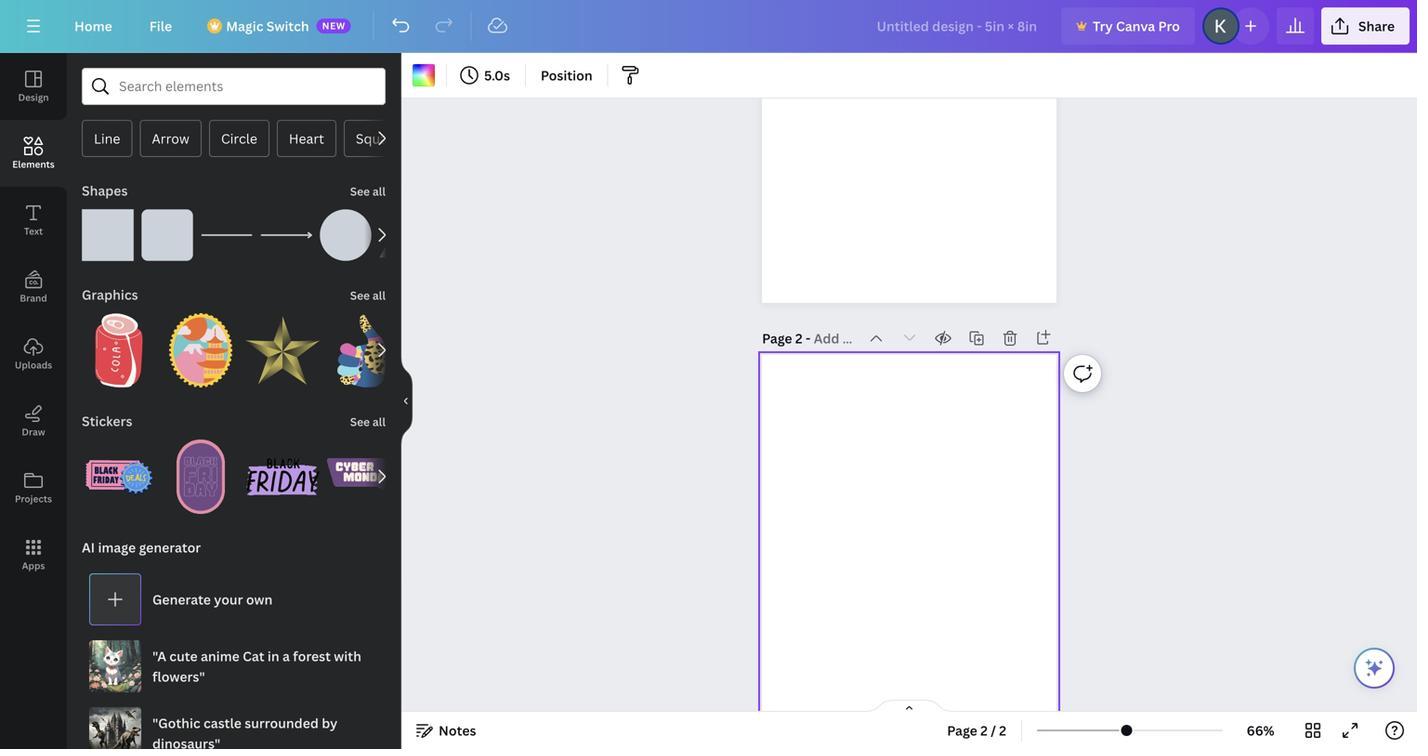 Task type: locate. For each thing, give the bounding box(es) containing it.
stickers button
[[80, 402, 134, 440]]

all left hide image
[[373, 414, 386, 429]]

shapes button
[[80, 172, 130, 209]]

file
[[149, 17, 172, 35]]

new
[[322, 20, 346, 32]]

0 vertical spatial see
[[350, 184, 370, 199]]

home
[[74, 17, 112, 35]]

3 all from the top
[[373, 414, 386, 429]]

1 vertical spatial all
[[373, 288, 386, 303]]

see left hide image
[[350, 414, 370, 429]]

1 see from the top
[[350, 184, 370, 199]]

ai
[[82, 539, 95, 556]]

1 horizontal spatial 2
[[981, 722, 988, 739]]

switch
[[267, 17, 309, 35]]

2 see all from the top
[[350, 288, 386, 303]]

1 vertical spatial see all button
[[348, 276, 388, 313]]

all
[[373, 184, 386, 199], [373, 288, 386, 303], [373, 414, 386, 429]]

2 vertical spatial see
[[350, 414, 370, 429]]

2 left -
[[795, 329, 803, 347]]

castle
[[204, 714, 242, 732]]

see all left hide image
[[350, 414, 386, 429]]

page left -
[[762, 329, 792, 347]]

see all button for stickers
[[348, 402, 388, 440]]

stickers
[[82, 412, 132, 430]]

text
[[24, 225, 43, 237]]

-
[[806, 329, 811, 347]]

your
[[214, 591, 243, 608]]

1 vertical spatial see
[[350, 288, 370, 303]]

wild pattern like hand gesture image
[[327, 313, 401, 388]]

with
[[334, 647, 361, 665]]

add this line to the canvas image right rounded square image
[[201, 209, 253, 261]]

0 vertical spatial page
[[762, 329, 792, 347]]

2 see from the top
[[350, 288, 370, 303]]

page for page 2 / 2
[[947, 722, 977, 739]]

0 vertical spatial see all button
[[348, 172, 388, 209]]

2 all from the top
[[373, 288, 386, 303]]

heart
[[289, 130, 324, 147]]

see all button down white circle shape image
[[348, 276, 388, 313]]

image
[[98, 539, 136, 556]]

see all button left hide image
[[348, 402, 388, 440]]

/
[[991, 722, 996, 739]]

see
[[350, 184, 370, 199], [350, 288, 370, 303], [350, 414, 370, 429]]

3 see all button from the top
[[348, 402, 388, 440]]

see all button down square button
[[348, 172, 388, 209]]

1 vertical spatial see all
[[350, 288, 386, 303]]

design
[[18, 91, 49, 104]]

2 right /
[[999, 722, 1007, 739]]

3 see from the top
[[350, 414, 370, 429]]

canva assistant image
[[1363, 657, 1386, 679]]

graphics
[[82, 286, 138, 303]]

forest
[[293, 647, 331, 665]]

Design title text field
[[862, 7, 1054, 45]]

page 2 -
[[762, 329, 814, 347]]

all up triangle up image
[[373, 184, 386, 199]]

0 vertical spatial see all
[[350, 184, 386, 199]]

see up white circle shape image
[[350, 184, 370, 199]]

page left /
[[947, 722, 977, 739]]

0 horizontal spatial 2
[[795, 329, 803, 347]]

try canva pro button
[[1061, 7, 1195, 45]]

group
[[82, 198, 134, 261], [141, 198, 193, 261], [320, 198, 372, 261], [82, 302, 156, 388], [164, 302, 238, 388], [245, 313, 320, 388], [327, 313, 401, 388], [164, 428, 238, 514], [82, 440, 156, 514], [245, 440, 320, 514], [327, 440, 401, 514]]

own
[[246, 591, 273, 608]]

page
[[762, 329, 792, 347], [947, 722, 977, 739]]

3 see all from the top
[[350, 414, 386, 429]]

see all for shapes
[[350, 184, 386, 199]]

see all button for shapes
[[348, 172, 388, 209]]

66% button
[[1230, 716, 1291, 745]]

position button
[[533, 60, 600, 90]]

file button
[[135, 7, 187, 45]]

home link
[[59, 7, 127, 45]]

see up wild pattern like hand gesture image
[[350, 288, 370, 303]]

1 all from the top
[[373, 184, 386, 199]]

brand
[[20, 292, 47, 304]]

2 see all button from the top
[[348, 276, 388, 313]]

0 horizontal spatial page
[[762, 329, 792, 347]]

0 horizontal spatial add this line to the canvas image
[[201, 209, 253, 261]]

1 see all button from the top
[[348, 172, 388, 209]]

projects
[[15, 493, 52, 505]]

main menu bar
[[0, 0, 1417, 53]]

cat
[[243, 647, 264, 665]]

white circle shape image
[[320, 209, 372, 261]]

japan stamp icon image
[[164, 313, 238, 388]]

1 vertical spatial page
[[947, 722, 977, 739]]

see all
[[350, 184, 386, 199], [350, 288, 386, 303], [350, 414, 386, 429]]

add this line to the canvas image
[[201, 209, 253, 261], [260, 209, 312, 261]]

flowers"
[[152, 668, 205, 685]]

2 vertical spatial see all
[[350, 414, 386, 429]]

2
[[795, 329, 803, 347], [981, 722, 988, 739], [999, 722, 1007, 739]]

"a cute anime cat in a forest with flowers"
[[152, 647, 361, 685]]

elements button
[[0, 120, 67, 187]]

all up wild pattern like hand gesture image
[[373, 288, 386, 303]]

cute
[[169, 647, 198, 665]]

2 add this line to the canvas image from the left
[[260, 209, 312, 261]]

1 horizontal spatial add this line to the canvas image
[[260, 209, 312, 261]]

pro
[[1158, 17, 1180, 35]]

see all up white circle shape image
[[350, 184, 386, 199]]

notes button
[[409, 716, 484, 745]]

ai image generator
[[82, 539, 201, 556]]

page inside 'page 2 / 2' button
[[947, 722, 977, 739]]

dinosaurs"
[[152, 735, 220, 749]]

add this line to the canvas image left white circle shape image
[[260, 209, 312, 261]]

draw
[[22, 426, 45, 438]]

1 horizontal spatial page
[[947, 722, 977, 739]]

0 vertical spatial all
[[373, 184, 386, 199]]

2 vertical spatial see all button
[[348, 402, 388, 440]]

2 vertical spatial all
[[373, 414, 386, 429]]

1 see all from the top
[[350, 184, 386, 199]]

5.0s
[[484, 66, 510, 84]]

see all up wild pattern like hand gesture image
[[350, 288, 386, 303]]

2 left /
[[981, 722, 988, 739]]

"a
[[152, 647, 166, 665]]

see all button
[[348, 172, 388, 209], [348, 276, 388, 313], [348, 402, 388, 440]]



Task type: vqa. For each thing, say whether or not it's contained in the screenshot.
ai image generator
yes



Task type: describe. For each thing, give the bounding box(es) containing it.
2 for -
[[795, 329, 803, 347]]

design button
[[0, 53, 67, 120]]

projects button
[[0, 454, 67, 521]]

brand button
[[0, 254, 67, 321]]

see for graphics
[[350, 288, 370, 303]]

page 2 / 2 button
[[940, 716, 1014, 745]]

anime
[[201, 647, 240, 665]]

1 add this line to the canvas image from the left
[[201, 209, 253, 261]]

graphics button
[[80, 276, 140, 313]]

see all button for graphics
[[348, 276, 388, 313]]

soft gradient star illustration image
[[245, 313, 320, 388]]

side panel tab list
[[0, 53, 67, 588]]

square
[[356, 130, 400, 147]]

show pages image
[[865, 699, 954, 714]]

magic switch
[[226, 17, 309, 35]]

5.0s button
[[454, 60, 518, 90]]

see for shapes
[[350, 184, 370, 199]]

generator
[[139, 539, 201, 556]]

"gothic
[[152, 714, 200, 732]]

in
[[268, 647, 279, 665]]

all for stickers
[[373, 414, 386, 429]]

"gothic castle surrounded by dinosaurs"
[[152, 714, 337, 749]]

share button
[[1321, 7, 1410, 45]]

all for graphics
[[373, 288, 386, 303]]

see all for stickers
[[350, 414, 386, 429]]

2 horizontal spatial 2
[[999, 722, 1007, 739]]

page for page 2 -
[[762, 329, 792, 347]]

see for stickers
[[350, 414, 370, 429]]

arrow button
[[140, 120, 201, 157]]

#ffffff image
[[413, 64, 435, 86]]

stylized clean beverages cola image
[[82, 313, 156, 388]]

heart button
[[277, 120, 336, 157]]

66%
[[1247, 722, 1275, 739]]

all for shapes
[[373, 184, 386, 199]]

text button
[[0, 187, 67, 254]]

position
[[541, 66, 593, 84]]

uploads button
[[0, 321, 67, 388]]

canva
[[1116, 17, 1155, 35]]

uploads
[[15, 359, 52, 371]]

elements
[[12, 158, 55, 171]]

apps
[[22, 559, 45, 572]]

Page title text field
[[814, 329, 856, 348]]

notes
[[439, 722, 476, 739]]

apps button
[[0, 521, 67, 588]]

line button
[[82, 120, 132, 157]]

a
[[282, 647, 290, 665]]

draw button
[[0, 388, 67, 454]]

share
[[1359, 17, 1395, 35]]

square image
[[82, 209, 134, 261]]

2 for /
[[981, 722, 988, 739]]

square button
[[344, 120, 412, 157]]

line
[[94, 130, 120, 147]]

generate your own
[[152, 591, 273, 608]]

rounded square image
[[141, 209, 193, 261]]

page 2 / 2
[[947, 722, 1007, 739]]

magic
[[226, 17, 263, 35]]

try
[[1093, 17, 1113, 35]]

see all for graphics
[[350, 288, 386, 303]]

circle button
[[209, 120, 269, 157]]

generate
[[152, 591, 211, 608]]

arrow
[[152, 130, 189, 147]]

Search elements search field
[[119, 69, 348, 104]]

shapes
[[82, 182, 128, 199]]

by
[[322, 714, 337, 732]]

surrounded
[[245, 714, 319, 732]]

try canva pro
[[1093, 17, 1180, 35]]

hide image
[[401, 356, 413, 446]]

triangle up image
[[379, 209, 431, 261]]

circle
[[221, 130, 257, 147]]



